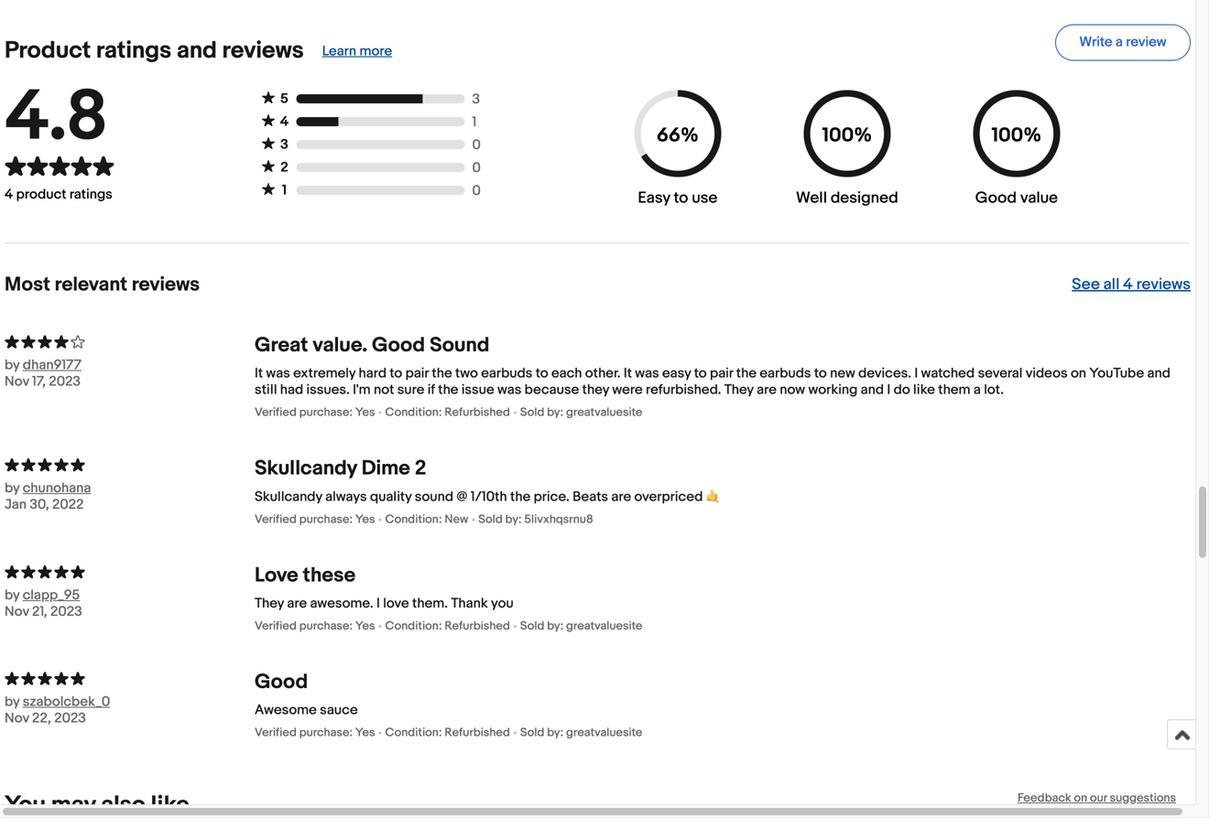 Task type: describe. For each thing, give the bounding box(es) containing it.
awesome
[[255, 702, 317, 719]]

the inside skullcandy dime 2 skullcandy always quality sound @ 1/10th the price.  beats are overpriced 🤙
[[510, 489, 531, 505]]

1 pair from the left
[[405, 365, 429, 382]]

nov for great value. good sound
[[5, 374, 29, 390]]

see all 4 reviews
[[1072, 275, 1191, 294]]

percents of reviewers think of this product as image for great
[[5, 333, 255, 350]]

🤙
[[706, 489, 719, 505]]

refurbished for sound
[[445, 406, 510, 420]]

skullcandy dime 2 skullcandy always quality sound @ 1/10th the price.  beats are overpriced 🤙
[[255, 456, 719, 505]]

dhan9177 link
[[23, 357, 151, 374]]

see
[[1072, 275, 1100, 294]]

value
[[1020, 189, 1058, 208]]

love these they are awesome. i love them. thank you
[[255, 564, 514, 612]]

use
[[692, 189, 717, 208]]

because
[[525, 382, 579, 398]]

these
[[303, 564, 356, 588]]

21,
[[32, 604, 47, 620]]

by: for are
[[547, 619, 563, 634]]

do
[[894, 382, 910, 398]]

condition: for awesome
[[385, 726, 442, 740]]

had
[[280, 382, 303, 398]]

verified purchase: yes for value.
[[255, 406, 375, 420]]

great value. good sound it was extremely hard to pair the two earbuds to each other. it was easy to pair the earbuds to new devices. i watched several videos on youtube and still had issues. i'm not sure if the issue was because they were refurbished. they are now working and i do like them a lot.
[[255, 333, 1170, 398]]

easy
[[662, 365, 691, 382]]

2 skullcandy from the top
[[255, 489, 322, 505]]

issues.
[[306, 382, 350, 398]]

sound
[[430, 333, 490, 358]]

greatvaluesite for sound
[[566, 406, 642, 420]]

2 earbuds from the left
[[760, 365, 811, 382]]

4.8
[[5, 75, 108, 161]]

quality
[[370, 489, 412, 505]]

they
[[582, 382, 609, 398]]

0 vertical spatial 3
[[472, 91, 480, 108]]

awesome.
[[310, 596, 373, 612]]

now
[[780, 382, 805, 398]]

2023 for love these
[[50, 604, 82, 620]]

still
[[255, 382, 277, 398]]

good for good value
[[975, 189, 1017, 208]]

two
[[455, 365, 478, 382]]

to right easy
[[694, 365, 707, 382]]

condition: for these
[[385, 619, 442, 634]]

szabolcbek_0 link
[[23, 694, 151, 711]]

by: for skullcandy
[[505, 513, 522, 527]]

review
[[1126, 34, 1167, 51]]

by for good
[[5, 694, 20, 711]]

good awesome sauce
[[255, 670, 358, 719]]

sold by: greatvaluesite for sound
[[520, 406, 642, 420]]

0 for 3
[[472, 137, 481, 154]]

easy
[[638, 189, 670, 208]]

3 condition: refurbished from the top
[[385, 726, 510, 740]]

learn more link
[[322, 43, 392, 60]]

2 horizontal spatial was
[[635, 365, 659, 382]]

sold for sound
[[520, 406, 544, 420]]

5livxhqsrnu8
[[524, 513, 593, 527]]

the right if
[[438, 382, 458, 398]]

good value
[[975, 189, 1058, 208]]

you
[[491, 596, 514, 612]]

sold by: greatvaluesite for are
[[520, 619, 642, 634]]

by for skullcandy
[[5, 480, 20, 497]]

lot.
[[984, 382, 1004, 398]]

new
[[445, 513, 468, 527]]

0 horizontal spatial was
[[266, 365, 290, 382]]

are inside love these they are awesome. i love them. thank you
[[287, 596, 307, 612]]

0 horizontal spatial reviews
[[132, 273, 200, 297]]

love
[[255, 564, 298, 588]]

videos
[[1026, 365, 1068, 382]]

22,
[[32, 711, 51, 727]]

100 percents of reviewers think of this product as well designed element
[[778, 90, 916, 223]]

verified purchase: yes for these
[[255, 619, 375, 634]]

our
[[1090, 792, 1107, 806]]

them.
[[412, 596, 448, 612]]

condition: new
[[385, 513, 468, 527]]

the left two
[[432, 365, 452, 382]]

sold for skullcandy
[[478, 513, 503, 527]]

2 horizontal spatial i
[[914, 365, 918, 382]]

them
[[938, 382, 970, 398]]

on inside "great value. good sound it was extremely hard to pair the two earbuds to each other. it was easy to pair the earbuds to new devices. i watched several videos on youtube and still had issues. i'm not sure if the issue was because they were refurbished. they are now working and i do like them a lot."
[[1071, 365, 1086, 382]]

extremely
[[293, 365, 356, 382]]

3 greatvaluesite from the top
[[566, 726, 642, 740]]

value.
[[313, 333, 367, 358]]

issue
[[461, 382, 494, 398]]

devices.
[[858, 365, 911, 382]]

youtube
[[1089, 365, 1144, 382]]

product
[[16, 186, 66, 203]]

purchase: for awesome
[[299, 726, 353, 740]]

feedback
[[1018, 792, 1071, 806]]

reviews for product ratings and reviews
[[222, 37, 304, 65]]

purchase: for these
[[299, 619, 353, 634]]

66 percents of reviewers think of this product as easy to use element
[[609, 90, 746, 223]]

0 horizontal spatial 2
[[281, 160, 288, 176]]

working
[[808, 382, 858, 398]]

1 vertical spatial on
[[1074, 792, 1087, 806]]

good inside "great value. good sound it was extremely hard to pair the two earbuds to each other. it was easy to pair the earbuds to new devices. i watched several videos on youtube and still had issues. i'm not sure if the issue was because they were refurbished. they are now working and i do like them a lot."
[[372, 333, 425, 358]]

feedback on our suggestions link
[[1018, 792, 1176, 806]]

100 percents of reviewers think of this product as good value element
[[948, 90, 1085, 223]]

clapp_95 link
[[23, 587, 151, 604]]

designed
[[831, 189, 898, 208]]

each
[[551, 365, 582, 382]]

thank
[[451, 596, 488, 612]]

verified for great value. good sound
[[255, 406, 297, 420]]

1 it from the left
[[255, 365, 263, 382]]

other.
[[585, 365, 621, 382]]

if
[[428, 382, 435, 398]]

like
[[913, 382, 935, 398]]

4 for 4 product ratings
[[5, 186, 13, 203]]

2022
[[52, 497, 84, 513]]

by chunohana jan 30, 2022
[[5, 480, 91, 513]]

2 inside skullcandy dime 2 skullcandy always quality sound @ 1/10th the price.  beats are overpriced 🤙
[[415, 456, 426, 481]]

they inside "great value. good sound it was extremely hard to pair the two earbuds to each other. it was easy to pair the earbuds to new devices. i watched several videos on youtube and still had issues. i'm not sure if the issue was because they were refurbished. they are now working and i do like them a lot."
[[724, 382, 754, 398]]

chunohana
[[23, 480, 91, 497]]

4 product ratings
[[5, 186, 112, 203]]

always
[[325, 489, 367, 505]]



Task type: locate. For each thing, give the bounding box(es) containing it.
easy to use
[[638, 189, 717, 208]]

0 horizontal spatial and
[[177, 37, 217, 65]]

4 purchase: from the top
[[299, 726, 353, 740]]

3 purchase: from the top
[[299, 619, 353, 634]]

1 vertical spatial greatvaluesite
[[566, 619, 642, 634]]

2 horizontal spatial are
[[757, 382, 777, 398]]

1 earbuds from the left
[[481, 365, 533, 382]]

1
[[472, 114, 477, 131], [282, 182, 287, 199]]

2 verified from the top
[[255, 513, 297, 527]]

by left 30,
[[5, 480, 20, 497]]

3 yes from the top
[[355, 619, 375, 634]]

condition: for dime
[[385, 513, 442, 527]]

verified
[[255, 406, 297, 420], [255, 513, 297, 527], [255, 619, 297, 634], [255, 726, 297, 740]]

1 vertical spatial ratings
[[69, 186, 112, 203]]

reviews
[[222, 37, 304, 65], [132, 273, 200, 297], [1136, 275, 1191, 294]]

1 horizontal spatial i
[[887, 382, 891, 398]]

are right beats
[[611, 489, 631, 505]]

0 vertical spatial nov
[[5, 374, 29, 390]]

percents of reviewers think of this product as image for good
[[5, 670, 255, 687]]

3 verified purchase: yes from the top
[[255, 619, 375, 634]]

3
[[472, 91, 480, 108], [280, 137, 288, 153]]

1 vertical spatial a
[[974, 382, 981, 398]]

was left easy
[[635, 365, 659, 382]]

1 horizontal spatial 3
[[472, 91, 480, 108]]

0 horizontal spatial they
[[255, 596, 284, 612]]

4 verified purchase: yes from the top
[[255, 726, 375, 740]]

it
[[255, 365, 263, 382], [624, 365, 632, 382]]

the up sold by: 5livxhqsrnu8
[[510, 489, 531, 505]]

1 by from the top
[[5, 357, 20, 374]]

3 sold by: greatvaluesite from the top
[[520, 726, 642, 740]]

by: for sound
[[547, 406, 563, 420]]

nov inside by szabolcbek_0 nov 22, 2023
[[5, 711, 29, 727]]

good up awesome
[[255, 670, 308, 695]]

reviews right relevant
[[132, 273, 200, 297]]

2 refurbished from the top
[[445, 619, 510, 634]]

good left the value
[[975, 189, 1017, 208]]

condition:
[[385, 406, 442, 420], [385, 513, 442, 527], [385, 619, 442, 634], [385, 726, 442, 740]]

nov left 21,
[[5, 604, 29, 620]]

yes down i'm
[[355, 406, 375, 420]]

2023 inside by clapp_95 nov 21, 2023
[[50, 604, 82, 620]]

2 vertical spatial 2023
[[54, 711, 86, 727]]

1 vertical spatial are
[[611, 489, 631, 505]]

2 vertical spatial sold by: greatvaluesite
[[520, 726, 642, 740]]

earbuds
[[481, 365, 533, 382], [760, 365, 811, 382]]

are down love
[[287, 596, 307, 612]]

verified purchase: yes down always
[[255, 513, 375, 527]]

0
[[472, 137, 481, 154], [472, 160, 481, 176], [472, 183, 481, 199]]

2 yes from the top
[[355, 513, 375, 527]]

most relevant reviews
[[5, 273, 200, 297]]

0 horizontal spatial 1
[[282, 182, 287, 199]]

0 vertical spatial 4
[[280, 114, 289, 130]]

17,
[[32, 374, 46, 390]]

verified purchase: yes for awesome
[[255, 726, 375, 740]]

nov left 17,
[[5, 374, 29, 390]]

yes for awesome
[[355, 726, 375, 740]]

1 vertical spatial refurbished
[[445, 619, 510, 634]]

1 vertical spatial condition: refurbished
[[385, 619, 510, 634]]

by inside by chunohana jan 30, 2022
[[5, 480, 20, 497]]

3 nov from the top
[[5, 711, 29, 727]]

verified down love
[[255, 619, 297, 634]]

refurbished
[[445, 406, 510, 420], [445, 619, 510, 634], [445, 726, 510, 740]]

0 for 2
[[472, 160, 481, 176]]

feedback on our suggestions
[[1018, 792, 1176, 806]]

they inside love these they are awesome. i love them. thank you
[[255, 596, 284, 612]]

are inside skullcandy dime 2 skullcandy always quality sound @ 1/10th the price.  beats are overpriced 🤙
[[611, 489, 631, 505]]

by inside by clapp_95 nov 21, 2023
[[5, 587, 20, 604]]

1 vertical spatial nov
[[5, 604, 29, 620]]

3 0 from the top
[[472, 183, 481, 199]]

yes down always
[[355, 513, 375, 527]]

skullcandy
[[255, 456, 357, 481], [255, 489, 322, 505]]

2 sold by: greatvaluesite from the top
[[520, 619, 642, 634]]

dime
[[362, 456, 410, 481]]

nov for good
[[5, 711, 29, 727]]

reviews for see all 4 reviews
[[1136, 275, 1191, 294]]

well designed
[[796, 189, 898, 208]]

1 horizontal spatial are
[[611, 489, 631, 505]]

1 horizontal spatial 4
[[280, 114, 289, 130]]

verified purchase: yes down sauce
[[255, 726, 375, 740]]

was right issue
[[497, 382, 521, 398]]

relevant
[[55, 273, 127, 297]]

0 vertical spatial on
[[1071, 365, 1086, 382]]

see all 4 reviews link
[[1072, 275, 1191, 294]]

3 by from the top
[[5, 587, 20, 604]]

4 for 4
[[280, 114, 289, 130]]

purchase: down awesome.
[[299, 619, 353, 634]]

by inside by szabolcbek_0 nov 22, 2023
[[5, 694, 20, 711]]

purchase:
[[299, 406, 353, 420], [299, 513, 353, 527], [299, 619, 353, 634], [299, 726, 353, 740]]

1 vertical spatial 4
[[5, 186, 13, 203]]

watched
[[921, 365, 975, 382]]

by szabolcbek_0 nov 22, 2023
[[5, 694, 110, 727]]

0 vertical spatial condition: refurbished
[[385, 406, 510, 420]]

1 horizontal spatial reviews
[[222, 37, 304, 65]]

4
[[280, 114, 289, 130], [5, 186, 13, 203], [1123, 275, 1133, 294]]

2023 right 21,
[[50, 604, 82, 620]]

sure
[[397, 382, 424, 398]]

4 condition: from the top
[[385, 726, 442, 740]]

was
[[266, 365, 290, 382], [635, 365, 659, 382], [497, 382, 521, 398]]

2 nov from the top
[[5, 604, 29, 620]]

1 0 from the top
[[472, 137, 481, 154]]

2023 right 17,
[[49, 374, 81, 390]]

well
[[796, 189, 827, 208]]

2 verified purchase: yes from the top
[[255, 513, 375, 527]]

0 horizontal spatial are
[[287, 596, 307, 612]]

jan
[[5, 497, 27, 513]]

new
[[830, 365, 855, 382]]

verified up love
[[255, 513, 297, 527]]

1 percents of reviewers think of this product as image from the top
[[5, 333, 255, 350]]

love
[[383, 596, 409, 612]]

2023
[[49, 374, 81, 390], [50, 604, 82, 620], [54, 711, 86, 727]]

1 greatvaluesite from the top
[[566, 406, 642, 420]]

sound
[[415, 489, 453, 505]]

2 vertical spatial good
[[255, 670, 308, 695]]

pair right 'not'
[[405, 365, 429, 382]]

1 verified from the top
[[255, 406, 297, 420]]

percents of reviewers think of this product as image for love
[[5, 564, 255, 580]]

to left use
[[674, 189, 688, 208]]

greatvaluesite for are
[[566, 619, 642, 634]]

i left do
[[887, 382, 891, 398]]

2 vertical spatial 4
[[1123, 275, 1133, 294]]

yes for dime
[[355, 513, 375, 527]]

refurbished for are
[[445, 619, 510, 634]]

verified purchase: yes down issues.
[[255, 406, 375, 420]]

1 horizontal spatial and
[[861, 382, 884, 398]]

1 horizontal spatial good
[[372, 333, 425, 358]]

nov inside by dhan9177 nov 17, 2023
[[5, 374, 29, 390]]

yes for value.
[[355, 406, 375, 420]]

the
[[432, 365, 452, 382], [736, 365, 757, 382], [438, 382, 458, 398], [510, 489, 531, 505]]

1 vertical spatial 2
[[415, 456, 426, 481]]

the left now
[[736, 365, 757, 382]]

0 horizontal spatial good
[[255, 670, 308, 695]]

clapp_95
[[23, 587, 80, 604]]

2023 for good
[[54, 711, 86, 727]]

good up hard
[[372, 333, 425, 358]]

4 right all on the top of the page
[[1123, 275, 1133, 294]]

30,
[[30, 497, 49, 513]]

are
[[757, 382, 777, 398], [611, 489, 631, 505], [287, 596, 307, 612]]

1 yes from the top
[[355, 406, 375, 420]]

0 vertical spatial 2
[[281, 160, 288, 176]]

good inside "good awesome sauce"
[[255, 670, 308, 695]]

1 horizontal spatial was
[[497, 382, 521, 398]]

1 vertical spatial 2023
[[50, 604, 82, 620]]

1 skullcandy from the top
[[255, 456, 357, 481]]

1 horizontal spatial 1
[[472, 114, 477, 131]]

0 vertical spatial skullcandy
[[255, 456, 357, 481]]

2 it from the left
[[624, 365, 632, 382]]

overpriced
[[634, 489, 703, 505]]

0 horizontal spatial pair
[[405, 365, 429, 382]]

condition: refurbished for are
[[385, 619, 510, 634]]

earbuds right two
[[481, 365, 533, 382]]

1 horizontal spatial a
[[1116, 34, 1123, 51]]

2 greatvaluesite from the top
[[566, 619, 642, 634]]

0 vertical spatial 1
[[472, 114, 477, 131]]

1 condition: refurbished from the top
[[385, 406, 510, 420]]

3 condition: from the top
[[385, 619, 442, 634]]

2023 right the '22,'
[[54, 711, 86, 727]]

1 vertical spatial 0
[[472, 160, 481, 176]]

1 vertical spatial they
[[255, 596, 284, 612]]

ratings
[[96, 37, 171, 65], [69, 186, 112, 203]]

by left 21,
[[5, 587, 20, 604]]

condition: refurbished for sound
[[385, 406, 510, 420]]

it right other.
[[624, 365, 632, 382]]

2 horizontal spatial and
[[1147, 365, 1170, 382]]

1 refurbished from the top
[[445, 406, 510, 420]]

0 horizontal spatial it
[[255, 365, 263, 382]]

szabolcbek_0
[[23, 694, 110, 711]]

sold by: 5livxhqsrnu8
[[478, 513, 593, 527]]

0 horizontal spatial 4
[[5, 186, 13, 203]]

3 percents of reviewers think of this product as image from the top
[[5, 564, 255, 580]]

i'm
[[353, 382, 371, 398]]

to left each
[[536, 365, 548, 382]]

3 verified from the top
[[255, 619, 297, 634]]

verified for love these
[[255, 619, 297, 634]]

they
[[724, 382, 754, 398], [255, 596, 284, 612]]

to right hard
[[390, 365, 402, 382]]

chunohana link
[[23, 480, 151, 497]]

2 by from the top
[[5, 480, 20, 497]]

0 horizontal spatial i
[[376, 596, 380, 612]]

percents of reviewers think of this product as image for skullcandy
[[5, 456, 255, 473]]

1 horizontal spatial pair
[[710, 365, 733, 382]]

0 horizontal spatial earbuds
[[481, 365, 533, 382]]

4 verified from the top
[[255, 726, 297, 740]]

0 vertical spatial refurbished
[[445, 406, 510, 420]]

on right videos
[[1071, 365, 1086, 382]]

by for great
[[5, 357, 20, 374]]

1 horizontal spatial 2
[[415, 456, 426, 481]]

nov for love these
[[5, 604, 29, 620]]

a left lot.
[[974, 382, 981, 398]]

0 vertical spatial a
[[1116, 34, 1123, 51]]

were
[[612, 382, 643, 398]]

percents of reviewers think of this product as image up chunohana link in the bottom of the page
[[5, 456, 255, 473]]

4 yes from the top
[[355, 726, 375, 740]]

0 vertical spatial ratings
[[96, 37, 171, 65]]

1 vertical spatial sold by: greatvaluesite
[[520, 619, 642, 634]]

purchase: for value.
[[299, 406, 353, 420]]

by left 17,
[[5, 357, 20, 374]]

0 vertical spatial greatvaluesite
[[566, 406, 642, 420]]

4 percents of reviewers think of this product as image from the top
[[5, 670, 255, 687]]

reviews up 5
[[222, 37, 304, 65]]

2 purchase: from the top
[[299, 513, 353, 527]]

learn more
[[322, 43, 392, 60]]

verified down awesome
[[255, 726, 297, 740]]

verified for skullcandy dime 2
[[255, 513, 297, 527]]

0 vertical spatial are
[[757, 382, 777, 398]]

0 vertical spatial 2023
[[49, 374, 81, 390]]

a right write
[[1116, 34, 1123, 51]]

2 pair from the left
[[710, 365, 733, 382]]

2023 for great value. good sound
[[49, 374, 81, 390]]

sold
[[520, 406, 544, 420], [478, 513, 503, 527], [520, 619, 544, 634], [520, 726, 544, 740]]

1 sold by: greatvaluesite from the top
[[520, 406, 642, 420]]

2 horizontal spatial 4
[[1123, 275, 1133, 294]]

1 horizontal spatial it
[[624, 365, 632, 382]]

2 horizontal spatial good
[[975, 189, 1017, 208]]

by:
[[547, 406, 563, 420], [505, 513, 522, 527], [547, 619, 563, 634], [547, 726, 563, 740]]

skullcandy left always
[[255, 489, 322, 505]]

2 down 5
[[281, 160, 288, 176]]

product
[[5, 37, 91, 65]]

to left "new"
[[814, 365, 827, 382]]

percents of reviewers think of this product as image up clapp_95 link
[[5, 564, 255, 580]]

sold by: greatvaluesite
[[520, 406, 642, 420], [520, 619, 642, 634], [520, 726, 642, 740]]

beats
[[573, 489, 608, 505]]

by inside by dhan9177 nov 17, 2023
[[5, 357, 20, 374]]

verified for good
[[255, 726, 297, 740]]

refurbished.
[[646, 382, 721, 398]]

2 percents of reviewers think of this product as image from the top
[[5, 456, 255, 473]]

several
[[978, 365, 1022, 382]]

condition: refurbished
[[385, 406, 510, 420], [385, 619, 510, 634], [385, 726, 510, 740]]

1/10th
[[471, 489, 507, 505]]

by dhan9177 nov 17, 2023
[[5, 357, 81, 390]]

2
[[281, 160, 288, 176], [415, 456, 426, 481]]

1 purchase: from the top
[[299, 406, 353, 420]]

sauce
[[320, 702, 358, 719]]

2 up sound
[[415, 456, 426, 481]]

by left the '22,'
[[5, 694, 20, 711]]

2 condition: refurbished from the top
[[385, 619, 510, 634]]

suggestions
[[1110, 792, 1176, 806]]

0 for 1
[[472, 183, 481, 199]]

condition: for value.
[[385, 406, 442, 420]]

not
[[374, 382, 394, 398]]

pair right easy
[[710, 365, 733, 382]]

product ratings and reviews
[[5, 37, 304, 65]]

on left the our in the right bottom of the page
[[1074, 792, 1087, 806]]

earbuds left "new"
[[760, 365, 811, 382]]

0 vertical spatial 0
[[472, 137, 481, 154]]

yes down sauce
[[355, 726, 375, 740]]

yes for these
[[355, 619, 375, 634]]

they left now
[[724, 382, 754, 398]]

0 horizontal spatial 3
[[280, 137, 288, 153]]

verified purchase: yes for dime
[[255, 513, 375, 527]]

0 vertical spatial good
[[975, 189, 1017, 208]]

2 horizontal spatial reviews
[[1136, 275, 1191, 294]]

1 condition: from the top
[[385, 406, 442, 420]]

percents of reviewers think of this product as image up szabolcbek_0 link
[[5, 670, 255, 687]]

4 down 5
[[280, 114, 289, 130]]

verified purchase: yes down awesome.
[[255, 619, 375, 634]]

1 vertical spatial 1
[[282, 182, 287, 199]]

1 vertical spatial good
[[372, 333, 425, 358]]

more
[[359, 43, 392, 60]]

it down great
[[255, 365, 263, 382]]

2 0 from the top
[[472, 160, 481, 176]]

great
[[255, 333, 308, 358]]

learn
[[322, 43, 356, 60]]

purchase: for dime
[[299, 513, 353, 527]]

2023 inside by dhan9177 nov 17, 2023
[[49, 374, 81, 390]]

1 horizontal spatial they
[[724, 382, 754, 398]]

i inside love these they are awesome. i love them. thank you
[[376, 596, 380, 612]]

a inside "great value. good sound it was extremely hard to pair the two earbuds to each other. it was easy to pair the earbuds to new devices. i watched several videos on youtube and still had issues. i'm not sure if the issue was because they were refurbished. they are now working and i do like them a lot."
[[974, 382, 981, 398]]

they down love
[[255, 596, 284, 612]]

are inside "great value. good sound it was extremely hard to pair the two earbuds to each other. it was easy to pair the earbuds to new devices. i watched several videos on youtube and still had issues. i'm not sure if the issue was because they were refurbished. they are now working and i do like them a lot."
[[757, 382, 777, 398]]

1 horizontal spatial earbuds
[[760, 365, 811, 382]]

write
[[1079, 34, 1112, 51]]

dhan9177
[[23, 357, 81, 374]]

2 condition: from the top
[[385, 513, 442, 527]]

nov left the '22,'
[[5, 711, 29, 727]]

nov inside by clapp_95 nov 21, 2023
[[5, 604, 29, 620]]

all
[[1103, 275, 1120, 294]]

i left love at the bottom left
[[376, 596, 380, 612]]

4.8 out of 5 stars based on 4 product ratings image
[[5, 155, 261, 177]]

0 vertical spatial they
[[724, 382, 754, 398]]

purchase: down always
[[299, 513, 353, 527]]

2 vertical spatial nov
[[5, 711, 29, 727]]

4 by from the top
[[5, 694, 20, 711]]

2 vertical spatial refurbished
[[445, 726, 510, 740]]

i right do
[[914, 365, 918, 382]]

verified down "still"
[[255, 406, 297, 420]]

most
[[5, 273, 50, 297]]

2 vertical spatial are
[[287, 596, 307, 612]]

1 vertical spatial skullcandy
[[255, 489, 322, 505]]

hard
[[359, 365, 387, 382]]

by for love
[[5, 587, 20, 604]]

2 vertical spatial condition: refurbished
[[385, 726, 510, 740]]

0 horizontal spatial a
[[974, 382, 981, 398]]

percents of reviewers think of this product as image up dhan9177 link
[[5, 333, 255, 350]]

yes down awesome.
[[355, 619, 375, 634]]

1 vertical spatial 3
[[280, 137, 288, 153]]

1 verified purchase: yes from the top
[[255, 406, 375, 420]]

4 left product
[[5, 186, 13, 203]]

sold for are
[[520, 619, 544, 634]]

3 refurbished from the top
[[445, 726, 510, 740]]

was down great
[[266, 365, 290, 382]]

purchase: down issues.
[[299, 406, 353, 420]]

2023 inside by szabolcbek_0 nov 22, 2023
[[54, 711, 86, 727]]

percents of reviewers think of this product as image
[[5, 333, 255, 350], [5, 456, 255, 473], [5, 564, 255, 580], [5, 670, 255, 687]]

0 vertical spatial sold by: greatvaluesite
[[520, 406, 642, 420]]

write a review
[[1079, 34, 1167, 51]]

verified purchase: yes
[[255, 406, 375, 420], [255, 513, 375, 527], [255, 619, 375, 634], [255, 726, 375, 740]]

purchase: down sauce
[[299, 726, 353, 740]]

price.
[[534, 489, 569, 505]]

2 vertical spatial greatvaluesite
[[566, 726, 642, 740]]

1 nov from the top
[[5, 374, 29, 390]]

2 vertical spatial 0
[[472, 183, 481, 199]]

write a review link
[[1055, 24, 1191, 61]]

are left now
[[757, 382, 777, 398]]

skullcandy up always
[[255, 456, 357, 481]]

good for good awesome sauce
[[255, 670, 308, 695]]

good
[[975, 189, 1017, 208], [372, 333, 425, 358], [255, 670, 308, 695]]

reviews right all on the top of the page
[[1136, 275, 1191, 294]]

good inside 100 percents of reviewers think of this product as good value element
[[975, 189, 1017, 208]]



Task type: vqa. For each thing, say whether or not it's contained in the screenshot.


